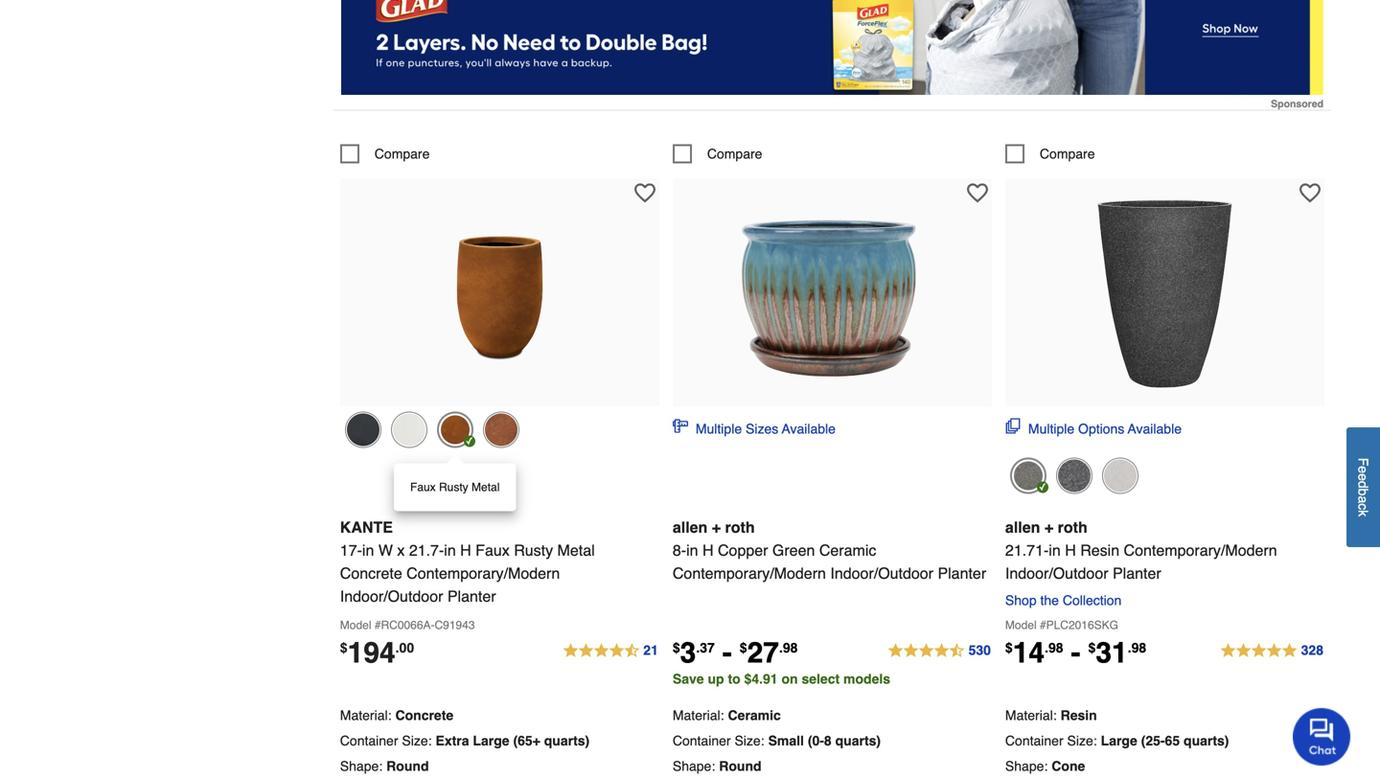 Task type: vqa. For each thing, say whether or not it's contained in the screenshot.
leftmost Rusty
yes



Task type: locate. For each thing, give the bounding box(es) containing it.
ceramic up container size: small (0-8 quarts)
[[728, 708, 781, 723]]

c
[[1356, 503, 1371, 510]]

planter
[[938, 565, 987, 582], [1113, 565, 1162, 582], [448, 588, 496, 605]]

faux up 21.7-
[[410, 481, 436, 494]]

multiple inside 'link'
[[1029, 421, 1075, 437]]

2 multiple from the left
[[1029, 421, 1075, 437]]

1 horizontal spatial multiple
[[1029, 421, 1075, 437]]

0 vertical spatial concrete
[[340, 565, 402, 582]]

allen inside allen + roth 8-in h copper green ceramic contemporary/modern indoor/outdoor planter
[[673, 519, 708, 536]]

0 horizontal spatial planter
[[448, 588, 496, 605]]

available
[[782, 421, 836, 437], [1128, 421, 1182, 437]]

quarts) right 65
[[1184, 733, 1229, 749]]

save up to $4.91 on select models
[[673, 671, 891, 687]]

1 roth from the left
[[725, 519, 755, 536]]

0 horizontal spatial allen
[[673, 519, 708, 536]]

1 horizontal spatial compare
[[707, 146, 763, 161]]

model # rc0066a-c91943
[[340, 619, 475, 632]]

1 horizontal spatial rusty
[[514, 542, 553, 559]]

# up $ 194 .00
[[375, 619, 381, 632]]

2 shape: round from the left
[[673, 759, 762, 774]]

h inside allen + roth 8-in h copper green ceramic contemporary/modern indoor/outdoor planter
[[703, 542, 714, 559]]

model for model # rc0066a-c91943
[[340, 619, 371, 632]]

14
[[1013, 636, 1045, 669]]

2 round from the left
[[719, 759, 762, 774]]

1 horizontal spatial available
[[1128, 421, 1182, 437]]

8-
[[673, 542, 686, 559]]

model up 194
[[340, 619, 371, 632]]

2 horizontal spatial material:
[[1006, 708, 1057, 723]]

compare
[[375, 146, 430, 161], [707, 146, 763, 161], [1040, 146, 1095, 161]]

#
[[375, 619, 381, 632], [1040, 619, 1046, 632]]

1 horizontal spatial ceramic
[[819, 542, 877, 559]]

available inside 'link'
[[1128, 421, 1182, 437]]

collection
[[1063, 593, 1122, 608]]

1 horizontal spatial quarts)
[[836, 733, 881, 749]]

heart outline image
[[634, 183, 656, 204], [1300, 183, 1321, 204]]

concrete inside kante 17-in w x 21.7-in h faux rusty metal concrete contemporary/modern indoor/outdoor planter
[[340, 565, 402, 582]]

material: down 194
[[340, 708, 392, 723]]

white image right grey image
[[1102, 458, 1139, 494]]

multiple options available
[[1029, 421, 1182, 437]]

ceramic
[[819, 542, 877, 559], [728, 708, 781, 723]]

available right options
[[1128, 421, 1182, 437]]

17-
[[340, 542, 362, 559]]

size: down the material: ceramic
[[735, 733, 765, 749]]

multiple
[[696, 421, 742, 437], [1029, 421, 1075, 437]]

2 allen from the left
[[1006, 519, 1040, 536]]

1 vertical spatial white image
[[1102, 458, 1139, 494]]

resin up container size: large (25-65 quarts)
[[1061, 708, 1097, 723]]

0 horizontal spatial contemporary/modern
[[407, 565, 560, 582]]

1 allen from the left
[[673, 519, 708, 536]]

roth inside the 'allen + roth 21.71-in h resin contemporary/modern indoor/outdoor planter'
[[1058, 519, 1088, 536]]

kante
[[340, 519, 393, 536]]

contemporary/modern inside the 'allen + roth 21.71-in h resin contemporary/modern indoor/outdoor planter'
[[1124, 542, 1277, 559]]

green
[[773, 542, 815, 559]]

1 horizontal spatial allen
[[1006, 519, 1040, 536]]

material: up shape: cone at the bottom of page
[[1006, 708, 1057, 723]]

31
[[1096, 636, 1128, 669]]

27
[[747, 636, 779, 669]]

roth
[[725, 519, 755, 536], [1058, 519, 1088, 536]]

0 horizontal spatial +
[[712, 519, 721, 536]]

container up shape: cone at the bottom of page
[[1006, 733, 1064, 749]]

shape: down the material: concrete
[[340, 759, 383, 774]]

2 horizontal spatial shape:
[[1006, 759, 1048, 774]]

roth up copper
[[725, 519, 755, 536]]

4.5 stars image up the models
[[887, 640, 992, 663]]

0 horizontal spatial material:
[[340, 708, 392, 723]]

4.5 stars image
[[562, 640, 659, 663], [887, 640, 992, 663]]

ceramic right green
[[819, 542, 877, 559]]

indoor/outdoor inside allen + roth 8-in h copper green ceramic contemporary/modern indoor/outdoor planter
[[831, 565, 934, 582]]

e up b
[[1356, 474, 1371, 481]]

0 horizontal spatial container
[[340, 733, 398, 749]]

indoor/outdoor
[[831, 565, 934, 582], [1006, 565, 1109, 582], [340, 588, 443, 605]]

3 h from the left
[[1065, 542, 1076, 559]]

1 horizontal spatial planter
[[938, 565, 987, 582]]

shape: round down the material: concrete
[[340, 759, 429, 774]]

328 button
[[1220, 640, 1325, 663]]

round
[[386, 759, 429, 774], [719, 759, 762, 774]]

large left (25-
[[1101, 733, 1138, 749]]

1 container from the left
[[340, 733, 398, 749]]

the
[[1041, 593, 1059, 608]]

resin up collection
[[1081, 542, 1120, 559]]

allen up 8-
[[673, 519, 708, 536]]

allen + roth 21.71-in h resin contemporary/modern indoor/outdoor planter
[[1006, 519, 1277, 582]]

1 horizontal spatial size:
[[735, 733, 765, 749]]

shape: left cone
[[1006, 759, 1048, 774]]

1 horizontal spatial shape:
[[673, 759, 715, 774]]

3 .98 from the left
[[1128, 640, 1147, 656]]

2 .98 from the left
[[1045, 640, 1064, 656]]

- for 31
[[1071, 636, 1081, 669]]

1 round from the left
[[386, 759, 429, 774]]

1 horizontal spatial indoor/outdoor
[[831, 565, 934, 582]]

1 horizontal spatial shape: round
[[673, 759, 762, 774]]

1 horizontal spatial -
[[1071, 636, 1081, 669]]

2 horizontal spatial .98
[[1128, 640, 1147, 656]]

- down plc2016skg
[[1071, 636, 1081, 669]]

2 quarts) from the left
[[836, 733, 881, 749]]

0 horizontal spatial h
[[460, 542, 471, 559]]

multiple sizes available link
[[673, 418, 836, 438]]

1 horizontal spatial metal
[[557, 542, 595, 559]]

roth down grey image
[[1058, 519, 1088, 536]]

2 large from the left
[[1101, 733, 1138, 749]]

compare inside 5001941611 element
[[1040, 146, 1095, 161]]

available right sizes
[[782, 421, 836, 437]]

0 horizontal spatial -
[[723, 636, 732, 669]]

.98
[[779, 640, 798, 656], [1045, 640, 1064, 656], [1128, 640, 1147, 656]]

compare for 5013596253 element
[[375, 146, 430, 161]]

4.5 stars image left 3
[[562, 640, 659, 663]]

indoor/outdoor inside kante 17-in w x 21.7-in h faux rusty metal concrete contemporary/modern indoor/outdoor planter
[[340, 588, 443, 605]]

0 vertical spatial metal
[[472, 481, 500, 494]]

21.7-
[[409, 542, 444, 559]]

shape:
[[340, 759, 383, 774], [673, 759, 715, 774], [1006, 759, 1048, 774]]

k
[[1356, 510, 1371, 517]]

3 shape: from the left
[[1006, 759, 1048, 774]]

1 multiple from the left
[[696, 421, 742, 437]]

65
[[1165, 733, 1180, 749]]

faux right 21.7-
[[476, 542, 510, 559]]

4.5 stars image for 194
[[562, 640, 659, 663]]

1 - from the left
[[723, 636, 732, 669]]

2 roth from the left
[[1058, 519, 1088, 536]]

# down the the
[[1040, 619, 1046, 632]]

1 vertical spatial rusty
[[514, 542, 553, 559]]

allen for 21.71-
[[1006, 519, 1040, 536]]

2 horizontal spatial quarts)
[[1184, 733, 1229, 749]]

h
[[460, 542, 471, 559], [703, 542, 714, 559], [1065, 542, 1076, 559]]

2 - from the left
[[1071, 636, 1081, 669]]

0 horizontal spatial model
[[340, 619, 371, 632]]

compare inside 3831143 element
[[707, 146, 763, 161]]

1 $ from the left
[[340, 640, 348, 656]]

container
[[340, 733, 398, 749], [673, 733, 731, 749], [1006, 733, 1064, 749]]

h right 21.7-
[[460, 542, 471, 559]]

$3.37-$27.98 element
[[673, 636, 798, 669]]

$
[[340, 640, 348, 656], [673, 640, 680, 656], [740, 640, 747, 656], [1006, 640, 1013, 656], [1089, 640, 1096, 656]]

shape: for container size: large (25-65 quarts)
[[1006, 759, 1048, 774]]

0 horizontal spatial heart outline image
[[634, 183, 656, 204]]

5 stars image
[[1220, 640, 1325, 663]]

multiple sizes available
[[696, 421, 836, 437]]

1 horizontal spatial .98
[[1045, 640, 1064, 656]]

allen
[[673, 519, 708, 536], [1006, 519, 1040, 536]]

1 e from the top
[[1356, 466, 1371, 474]]

container down the material: concrete
[[340, 733, 398, 749]]

2 h from the left
[[703, 542, 714, 559]]

2 horizontal spatial compare
[[1040, 146, 1095, 161]]

1 # from the left
[[375, 619, 381, 632]]

$ 14 .98 - $ 31 .98
[[1006, 636, 1147, 669]]

3 container from the left
[[1006, 733, 1064, 749]]

faux
[[410, 481, 436, 494], [476, 542, 510, 559]]

$ inside $ 194 .00
[[340, 640, 348, 656]]

0 horizontal spatial shape: round
[[340, 759, 429, 774]]

-
[[723, 636, 732, 669], [1071, 636, 1081, 669]]

in
[[362, 542, 374, 559], [444, 542, 456, 559], [686, 542, 698, 559], [1049, 542, 1061, 559]]

0 horizontal spatial ceramic
[[728, 708, 781, 723]]

2 available from the left
[[1128, 421, 1182, 437]]

planter up 530
[[938, 565, 987, 582]]

allen + roth 8-in h copper green ceramic contemporary/modern indoor/outdoor planter
[[673, 519, 987, 582]]

0 vertical spatial ceramic
[[819, 542, 877, 559]]

shape: round for ceramic
[[673, 759, 762, 774]]

quarts) right 8
[[836, 733, 881, 749]]

1 horizontal spatial round
[[719, 759, 762, 774]]

shape: for container size: extra large (65+ quarts)
[[340, 759, 383, 774]]

e up d
[[1356, 466, 1371, 474]]

1 horizontal spatial h
[[703, 542, 714, 559]]

2 compare from the left
[[707, 146, 763, 161]]

4 in from the left
[[1049, 542, 1061, 559]]

+ inside allen + roth 8-in h copper green ceramic contemporary/modern indoor/outdoor planter
[[712, 519, 721, 536]]

h right 21.71-
[[1065, 542, 1076, 559]]

compare inside 5013596253 element
[[375, 146, 430, 161]]

concrete up extra
[[395, 708, 454, 723]]

3 compare from the left
[[1040, 146, 1095, 161]]

concrete
[[340, 565, 402, 582], [395, 708, 454, 723]]

1 horizontal spatial contemporary/modern
[[673, 565, 826, 582]]

planter up collection
[[1113, 565, 1162, 582]]

$ for 3
[[673, 640, 680, 656]]

2 horizontal spatial container
[[1006, 733, 1064, 749]]

1 horizontal spatial #
[[1040, 619, 1046, 632]]

+ inside the 'allen + roth 21.71-in h resin contemporary/modern indoor/outdoor planter'
[[1045, 519, 1054, 536]]

1 .98 from the left
[[779, 640, 798, 656]]

metal
[[472, 481, 500, 494], [557, 542, 595, 559]]

2 material: from the left
[[673, 708, 724, 723]]

contemporary/modern inside allen + roth 8-in h copper green ceramic contemporary/modern indoor/outdoor planter
[[673, 565, 826, 582]]

advertisement region
[[341, 0, 1324, 110]]

1 shape: round from the left
[[340, 759, 429, 774]]

0 horizontal spatial round
[[386, 759, 429, 774]]

x
[[397, 542, 405, 559]]

2 horizontal spatial contemporary/modern
[[1124, 542, 1277, 559]]

2 4.5 stars image from the left
[[887, 640, 992, 663]]

# for rc0066a-c91943
[[375, 619, 381, 632]]

container down the material: ceramic
[[673, 733, 731, 749]]

3831143 element
[[673, 144, 763, 163]]

h inside the 'allen + roth 21.71-in h resin contemporary/modern indoor/outdoor planter'
[[1065, 542, 1076, 559]]

3 in from the left
[[686, 542, 698, 559]]

+
[[712, 519, 721, 536], [1045, 519, 1054, 536]]

rusty inside kante 17-in w x 21.7-in h faux rusty metal concrete contemporary/modern indoor/outdoor planter
[[514, 542, 553, 559]]

round down container size: small (0-8 quarts)
[[719, 759, 762, 774]]

in right x
[[444, 542, 456, 559]]

2 horizontal spatial h
[[1065, 542, 1076, 559]]

4.5 stars image containing 530
[[887, 640, 992, 663]]

4.5 stars image for 3
[[887, 640, 992, 663]]

shop
[[1006, 593, 1037, 608]]

0 vertical spatial rusty
[[439, 481, 468, 494]]

(25-
[[1141, 733, 1165, 749]]

shape: down the material: ceramic
[[673, 759, 715, 774]]

1 horizontal spatial roth
[[1058, 519, 1088, 536]]

ceramic inside allen + roth 8-in h copper green ceramic contemporary/modern indoor/outdoor planter
[[819, 542, 877, 559]]

1 vertical spatial ceramic
[[728, 708, 781, 723]]

material: for material: concrete
[[340, 708, 392, 723]]

2 + from the left
[[1045, 519, 1054, 536]]

$ down plc2016skg
[[1089, 640, 1096, 656]]

material:
[[340, 708, 392, 723], [673, 708, 724, 723], [1006, 708, 1057, 723]]

0 horizontal spatial rusty
[[439, 481, 468, 494]]

size:
[[402, 733, 432, 749], [735, 733, 765, 749], [1067, 733, 1097, 749]]

0 horizontal spatial indoor/outdoor
[[340, 588, 443, 605]]

h right 8-
[[703, 542, 714, 559]]

1 size: from the left
[[402, 733, 432, 749]]

resin
[[1081, 542, 1120, 559], [1061, 708, 1097, 723]]

1 horizontal spatial white image
[[1102, 458, 1139, 494]]

size: up cone
[[1067, 733, 1097, 749]]

1 compare from the left
[[375, 146, 430, 161]]

shape: round down the material: ceramic
[[673, 759, 762, 774]]

1 horizontal spatial 4.5 stars image
[[887, 640, 992, 663]]

multiple for multiple sizes available
[[696, 421, 742, 437]]

(65+
[[513, 733, 541, 749]]

0 horizontal spatial faux
[[410, 481, 436, 494]]

rc0066a-
[[381, 619, 435, 632]]

0 horizontal spatial 4.5 stars image
[[562, 640, 659, 663]]

4.5 stars image containing 21
[[562, 640, 659, 663]]

0 vertical spatial faux
[[410, 481, 436, 494]]

.98 inside $ 3 .37 - $ 27 .98
[[779, 640, 798, 656]]

2 horizontal spatial indoor/outdoor
[[1006, 565, 1109, 582]]

0 horizontal spatial #
[[375, 619, 381, 632]]

h for 21.71-in h resin contemporary/modern indoor/outdoor planter
[[1065, 542, 1076, 559]]

0 horizontal spatial multiple
[[696, 421, 742, 437]]

round down the material: concrete
[[386, 759, 429, 774]]

in left w in the left bottom of the page
[[362, 542, 374, 559]]

0 vertical spatial resin
[[1081, 542, 1120, 559]]

multiple left sizes
[[696, 421, 742, 437]]

2 size: from the left
[[735, 733, 765, 749]]

available for multiple sizes available
[[782, 421, 836, 437]]

chat invite button image
[[1293, 707, 1352, 766]]

material: down save
[[673, 708, 724, 723]]

0 horizontal spatial size:
[[402, 733, 432, 749]]

allen up 21.71-
[[1006, 519, 1040, 536]]

in inside allen + roth 8-in h copper green ceramic contemporary/modern indoor/outdoor planter
[[686, 542, 698, 559]]

$ right 530
[[1006, 640, 1013, 656]]

3 material: from the left
[[1006, 708, 1057, 723]]

contemporary/modern inside kante 17-in w x 21.7-in h faux rusty metal concrete contemporary/modern indoor/outdoor planter
[[407, 565, 560, 582]]

0 horizontal spatial large
[[473, 733, 510, 749]]

quarts) right (65+
[[544, 733, 590, 749]]

4 $ from the left
[[1006, 640, 1013, 656]]

in left copper
[[686, 542, 698, 559]]

0 horizontal spatial compare
[[375, 146, 430, 161]]

$ 194 .00
[[340, 636, 414, 669]]

5 $ from the left
[[1089, 640, 1096, 656]]

0 horizontal spatial white image
[[391, 412, 427, 448]]

1 h from the left
[[460, 542, 471, 559]]

multiple for multiple options available
[[1029, 421, 1075, 437]]

0 horizontal spatial .98
[[779, 640, 798, 656]]

concrete down w in the left bottom of the page
[[340, 565, 402, 582]]

0 horizontal spatial shape:
[[340, 759, 383, 774]]

0 horizontal spatial quarts)
[[544, 733, 590, 749]]

allen + roth 8-in h copper green ceramic contemporary/modern indoor/outdoor planter image
[[727, 188, 938, 399]]

1 available from the left
[[782, 421, 836, 437]]

planter up c91943
[[448, 588, 496, 605]]

3 size: from the left
[[1067, 733, 1097, 749]]

1 model from the left
[[340, 619, 371, 632]]

h inside kante 17-in w x 21.7-in h faux rusty metal concrete contemporary/modern indoor/outdoor planter
[[460, 542, 471, 559]]

1 + from the left
[[712, 519, 721, 536]]

+ up 21.71-
[[1045, 519, 1054, 536]]

size: for extra large (65+ quarts)
[[402, 733, 432, 749]]

large
[[473, 733, 510, 749], [1101, 733, 1138, 749]]

1 material: from the left
[[340, 708, 392, 723]]

contemporary/modern
[[1124, 542, 1277, 559], [407, 565, 560, 582], [673, 565, 826, 582]]

shape: round
[[340, 759, 429, 774], [673, 759, 762, 774]]

1 vertical spatial metal
[[557, 542, 595, 559]]

large left (65+
[[473, 733, 510, 749]]

1 horizontal spatial container
[[673, 733, 731, 749]]

rusty
[[439, 481, 468, 494], [514, 542, 553, 559]]

quarts) for large (25-65 quarts)
[[1184, 733, 1229, 749]]

$ up the to
[[740, 640, 747, 656]]

white image left "faux rusty metal" image
[[391, 412, 427, 448]]

small
[[768, 733, 804, 749]]

white image
[[391, 412, 427, 448], [1102, 458, 1139, 494]]

f e e d b a c k button
[[1347, 427, 1380, 547]]

extra
[[436, 733, 469, 749]]

1 horizontal spatial material:
[[673, 708, 724, 723]]

f e e d b a c k
[[1356, 458, 1371, 517]]

iron oxide image
[[483, 412, 519, 448]]

+ up copper
[[712, 519, 721, 536]]

planter inside the 'allen + roth 21.71-in h resin contemporary/modern indoor/outdoor planter'
[[1113, 565, 1162, 582]]

1 quarts) from the left
[[544, 733, 590, 749]]

2 horizontal spatial planter
[[1113, 565, 1162, 582]]

1 large from the left
[[473, 733, 510, 749]]

indoor/outdoor inside the 'allen + roth 21.71-in h resin contemporary/modern indoor/outdoor planter'
[[1006, 565, 1109, 582]]

compare for 3831143 element
[[707, 146, 763, 161]]

2 # from the left
[[1040, 619, 1046, 632]]

3 quarts) from the left
[[1184, 733, 1229, 749]]

in up the the
[[1049, 542, 1061, 559]]

1 4.5 stars image from the left
[[562, 640, 659, 663]]

2 $ from the left
[[673, 640, 680, 656]]

0 horizontal spatial available
[[782, 421, 836, 437]]

1 vertical spatial faux
[[476, 542, 510, 559]]

roth inside allen + roth 8-in h copper green ceramic contemporary/modern indoor/outdoor planter
[[725, 519, 755, 536]]

$ left .00
[[340, 640, 348, 656]]

allen inside the 'allen + roth 21.71-in h resin contemporary/modern indoor/outdoor planter'
[[1006, 519, 1040, 536]]

0 horizontal spatial roth
[[725, 519, 755, 536]]

kante 17-in w x 21.7-in h faux rusty metal concrete contemporary/modern indoor/outdoor planter image
[[394, 188, 605, 399]]

1 in from the left
[[362, 542, 374, 559]]

material: concrete
[[340, 708, 454, 723]]

1 horizontal spatial +
[[1045, 519, 1054, 536]]

1 horizontal spatial model
[[1006, 619, 1037, 632]]

f
[[1356, 458, 1371, 466]]

1 shape: from the left
[[340, 759, 383, 774]]

multiple left options
[[1029, 421, 1075, 437]]

2 horizontal spatial size:
[[1067, 733, 1097, 749]]

up
[[708, 671, 724, 687]]

1 horizontal spatial heart outline image
[[1300, 183, 1321, 204]]

- right .37
[[723, 636, 732, 669]]

model down shop
[[1006, 619, 1037, 632]]

2 container from the left
[[673, 733, 731, 749]]

1 horizontal spatial faux
[[476, 542, 510, 559]]

2 model from the left
[[1006, 619, 1037, 632]]

2 shape: from the left
[[673, 759, 715, 774]]

$ right 21
[[673, 640, 680, 656]]

round for extra large (65+ quarts)
[[386, 759, 429, 774]]

size: down the material: concrete
[[402, 733, 432, 749]]

quarts)
[[544, 733, 590, 749], [836, 733, 881, 749], [1184, 733, 1229, 749]]

model
[[340, 619, 371, 632], [1006, 619, 1037, 632]]

1 horizontal spatial large
[[1101, 733, 1138, 749]]



Task type: describe. For each thing, give the bounding box(es) containing it.
$ for 14
[[1006, 640, 1013, 656]]

c91943
[[435, 619, 475, 632]]

quarts) for small (0-8 quarts)
[[836, 733, 881, 749]]

# for plc2016skg
[[1040, 619, 1046, 632]]

shape: for container size: small (0-8 quarts)
[[673, 759, 715, 774]]

container size: small (0-8 quarts)
[[673, 733, 881, 749]]

container for container size: extra large (65+ quarts)
[[340, 733, 398, 749]]

5001941611 element
[[1006, 144, 1095, 163]]

material: for material: resin
[[1006, 708, 1057, 723]]

shop the collection link
[[1006, 593, 1130, 608]]

.98 for 31
[[1128, 640, 1147, 656]]

model # plc2016skg
[[1006, 619, 1119, 632]]

2 in from the left
[[444, 542, 456, 559]]

select
[[802, 671, 840, 687]]

.00
[[396, 640, 414, 656]]

on
[[782, 671, 798, 687]]

planter inside allen + roth 8-in h copper green ceramic contemporary/modern indoor/outdoor planter
[[938, 565, 987, 582]]

shop the collection
[[1006, 593, 1122, 608]]

actual price $194.00 element
[[340, 636, 414, 669]]

container size: extra large (65+ quarts)
[[340, 733, 590, 749]]

+ for 8-
[[712, 519, 721, 536]]

3 $ from the left
[[740, 640, 747, 656]]

21.71-
[[1006, 542, 1049, 559]]

h for 8-in h copper green ceramic contemporary/modern indoor/outdoor planter
[[703, 542, 714, 559]]

a
[[1356, 496, 1371, 503]]

resin inside the 'allen + roth 21.71-in h resin contemporary/modern indoor/outdoor planter'
[[1081, 542, 1120, 559]]

quarts) for extra large (65+ quarts)
[[544, 733, 590, 749]]

compare for 5001941611 element
[[1040, 146, 1095, 161]]

container for container size: small (0-8 quarts)
[[673, 733, 731, 749]]

metal inside kante 17-in w x 21.7-in h faux rusty metal concrete contemporary/modern indoor/outdoor planter
[[557, 542, 595, 559]]

+ for 21.71-
[[1045, 519, 1054, 536]]

copper
[[718, 542, 768, 559]]

material: resin
[[1006, 708, 1097, 723]]

21
[[644, 643, 658, 658]]

194
[[348, 636, 396, 669]]

save
[[673, 671, 704, 687]]

2 heart outline image from the left
[[1300, 183, 1321, 204]]

530 button
[[887, 640, 992, 663]]

material: for material: ceramic
[[673, 708, 724, 723]]

sizes
[[746, 421, 779, 437]]

multiple options available link
[[1006, 418, 1182, 438]]

available for multiple options available
[[1128, 421, 1182, 437]]

shape: round for concrete
[[340, 759, 429, 774]]

in inside the 'allen + roth 21.71-in h resin contemporary/modern indoor/outdoor planter'
[[1049, 542, 1061, 559]]

5013596253 element
[[340, 144, 430, 163]]

(0-
[[808, 733, 824, 749]]

faux rusty metal
[[410, 481, 500, 494]]

2 e from the top
[[1356, 474, 1371, 481]]

roth for copper
[[725, 519, 755, 536]]

grey image
[[1056, 458, 1093, 494]]

.98 for 27
[[779, 640, 798, 656]]

b
[[1356, 488, 1371, 496]]

0 vertical spatial white image
[[391, 412, 427, 448]]

size: for large (25-65 quarts)
[[1067, 733, 1097, 749]]

$ for 194
[[340, 640, 348, 656]]

cone
[[1052, 759, 1085, 774]]

roth for resin
[[1058, 519, 1088, 536]]

1 vertical spatial concrete
[[395, 708, 454, 723]]

plc2016skg
[[1046, 619, 1119, 632]]

faux inside kante 17-in w x 21.7-in h faux rusty metal concrete contemporary/modern indoor/outdoor planter
[[476, 542, 510, 559]]

faux rusty metal image
[[437, 412, 473, 448]]

black image
[[1010, 458, 1047, 494]]

21 button
[[562, 640, 659, 663]]

round for small (0-8 quarts)
[[719, 759, 762, 774]]

8
[[824, 733, 832, 749]]

.37
[[696, 640, 715, 656]]

models
[[844, 671, 891, 687]]

$ 3 .37 - $ 27 .98
[[673, 636, 798, 669]]

1 vertical spatial resin
[[1061, 708, 1097, 723]]

planter inside kante 17-in w x 21.7-in h faux rusty metal concrete contemporary/modern indoor/outdoor planter
[[448, 588, 496, 605]]

to
[[728, 671, 741, 687]]

3
[[680, 636, 696, 669]]

container for container size: large (25-65 quarts)
[[1006, 733, 1064, 749]]

heart outline image
[[967, 183, 988, 204]]

allen for 8-
[[673, 519, 708, 536]]

$14.98-$31.98 element
[[1006, 636, 1147, 669]]

328
[[1301, 643, 1324, 658]]

- for 27
[[723, 636, 732, 669]]

0 horizontal spatial metal
[[472, 481, 500, 494]]

container size: large (25-65 quarts)
[[1006, 733, 1229, 749]]

530
[[969, 643, 991, 658]]

size: for small (0-8 quarts)
[[735, 733, 765, 749]]

model for model # plc2016skg
[[1006, 619, 1037, 632]]

1 heart outline image from the left
[[634, 183, 656, 204]]

$4.91
[[744, 671, 778, 687]]

w
[[378, 542, 393, 559]]

material: ceramic
[[673, 708, 781, 723]]

charcoal image
[[345, 412, 381, 448]]

d
[[1356, 481, 1371, 488]]

allen + roth 21.71-in h resin contemporary/modern indoor/outdoor planter image
[[1060, 188, 1271, 399]]

shape: cone
[[1006, 759, 1085, 774]]

kante 17-in w x 21.7-in h faux rusty metal concrete contemporary/modern indoor/outdoor planter
[[340, 519, 595, 605]]

options
[[1079, 421, 1125, 437]]



